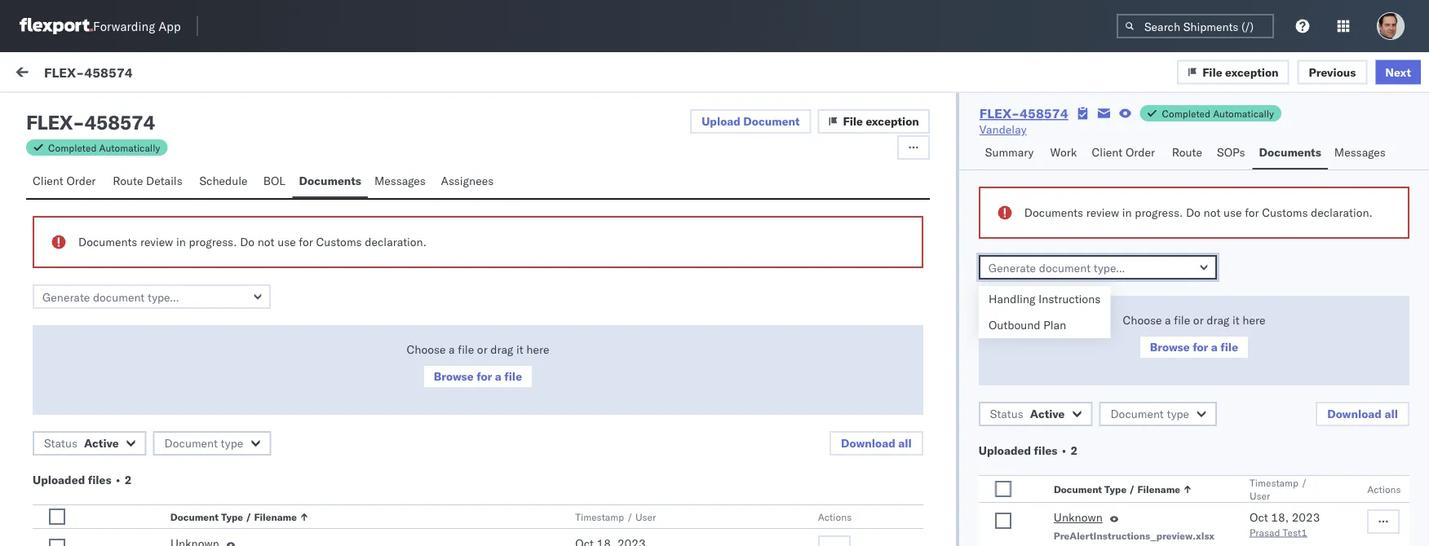 Task type: describe. For each thing, give the bounding box(es) containing it.
schedule
[[199, 174, 248, 188]]

- for oct 26, 2023, 6:30 pm edt
[[800, 324, 807, 339]]

document type for the right document type button
[[1111, 407, 1190, 421]]

do for leftmost 'browse for a file' button
[[240, 235, 255, 249]]

oct for oct 26, 2023, 5:46 pm edt
[[487, 410, 506, 425]]

0 vertical spatial timestamp / user
[[1250, 477, 1307, 502]]

in for top 'browse for a file' button
[[1122, 206, 1132, 220]]

oct for oct 26, 2023, 5:45 pm edt
[[487, 510, 506, 525]]

morale!
[[309, 259, 348, 273]]

prealertinstructions_preview.xlsx
[[1054, 530, 1215, 542]]

0 vertical spatial all
[[1385, 407, 1398, 421]]

/ up prealertinstructions_preview.xlsx
[[1129, 483, 1135, 496]]

/ inside timestamp / user
[[1301, 477, 1307, 489]]

458574 down related work item/shipment at the right of page
[[1148, 168, 1190, 183]]

1 vertical spatial client
[[33, 174, 63, 188]]

oct for oct 26, 2023, 7:22 pm edt
[[487, 168, 506, 183]]

flex- 1366815
[[1114, 324, 1197, 339]]

forwarding app link
[[20, 18, 181, 34]]

next
[[1385, 65, 1411, 79]]

oct 26, 2023, 7:22 pm edt
[[487, 168, 633, 183]]

0 vertical spatial timestamp
[[1250, 477, 1299, 489]]

order for the left client order button
[[66, 174, 96, 188]]

choose a file or drag it here for top 'browse for a file' button
[[1123, 313, 1266, 328]]

external
[[26, 104, 69, 118]]

details
[[146, 174, 183, 188]]

2023
[[1292, 511, 1320, 525]]

filing
[[74, 259, 100, 273]]

0 vertical spatial messages
[[1335, 145, 1386, 159]]

document type for left document type button
[[164, 436, 243, 451]]

timestamp / user button for the document type / filename button corresponding to top 'browse for a file' button
[[1246, 473, 1335, 503]]

item/shipment
[[1175, 142, 1242, 154]]

1 horizontal spatial exception
[[1225, 65, 1279, 79]]

review for leftmost 'browse for a file' button
[[140, 235, 173, 249]]

7:00
[[564, 246, 589, 261]]

2 for the document type / filename button corresponding to top 'browse for a file' button
[[1071, 444, 1078, 458]]

1 vertical spatial type
[[221, 436, 243, 451]]

flex- for oct 26, 2023, 7:22 pm edt
[[1114, 168, 1148, 183]]

route details
[[113, 174, 183, 188]]

handling instructions
[[989, 292, 1101, 306]]

instructions
[[1039, 292, 1101, 306]]

external (0)
[[26, 104, 93, 118]]

flex- for oct 26, 2023, 5:46 pm edt
[[1114, 410, 1148, 425]]

messaging
[[85, 181, 140, 195]]

next button
[[1376, 60, 1421, 84]]

report
[[192, 259, 223, 273]]

user for the document type / filename button related to leftmost 'browse for a file' button
[[635, 511, 656, 523]]

0 horizontal spatial status active
[[44, 436, 119, 451]]

it for top 'browse for a file' button
[[1233, 313, 1240, 328]]

flex- 1854269
[[1114, 246, 1197, 261]]

4 savant from the top
[[116, 481, 152, 495]]

flexport. image
[[20, 18, 93, 34]]

1 horizontal spatial document type button
[[1099, 402, 1217, 427]]

declaration. for top 'browse for a file' button
[[1311, 206, 1373, 220]]

message list button
[[183, 96, 267, 128]]

0 vertical spatial status active
[[990, 407, 1065, 421]]

26, for oct 26, 2023, 5:45 pm edt
[[509, 510, 526, 525]]

omkar for oct 26, 2023, 6:30 pm edt
[[79, 309, 113, 323]]

assignees
[[441, 174, 494, 188]]

1 vertical spatial active
[[84, 436, 119, 451]]

0 vertical spatial document type / filename
[[1054, 483, 1181, 496]]

route button
[[1166, 138, 1211, 170]]

1 horizontal spatial choose
[[1123, 313, 1162, 328]]

documents review in progress. do not use for customs declaration. for top 'browse for a file' button
[[1025, 206, 1373, 220]]

plan
[[1044, 318, 1066, 332]]

unknown link
[[1054, 510, 1103, 529]]

bol button
[[257, 166, 293, 198]]

flex- 458574 for oct 26, 2023, 7:22 pm edt
[[1114, 168, 1190, 183]]

1 vertical spatial automatically
[[99, 142, 160, 154]]

6:30
[[564, 324, 589, 339]]

0 vertical spatial uploaded files ∙ 2
[[979, 444, 1078, 458]]

exception: for exception: unknown customs hold type
[[52, 415, 110, 429]]

1 vertical spatial download all button
[[830, 432, 923, 456]]

use for leftmost 'browse for a file' button
[[278, 235, 296, 249]]

458574 up prealertinstructions_preview.xlsx
[[1148, 510, 1190, 525]]

0 vertical spatial file
[[1203, 65, 1223, 79]]

internal
[[109, 104, 149, 118]]

1 horizontal spatial type
[[1167, 407, 1190, 421]]

in for leftmost 'browse for a file' button
[[176, 235, 186, 249]]

to
[[226, 259, 237, 273]]

2 vertical spatial type
[[221, 511, 243, 523]]

work button
[[1044, 138, 1085, 170]]

vandelay
[[980, 122, 1027, 137]]

1 horizontal spatial messages button
[[1328, 138, 1395, 170]]

0 horizontal spatial exception
[[866, 114, 919, 128]]

import work button
[[121, 67, 185, 81]]

- for oct 26, 2023, 5:46 pm edt
[[800, 410, 807, 425]]

7:22
[[564, 168, 589, 183]]

delay
[[213, 509, 244, 523]]

internal (0) button
[[103, 96, 183, 128]]

hold
[[217, 415, 243, 429]]

browse for a file for leftmost 'browse for a file' button
[[434, 370, 522, 384]]

use for top 'browse for a file' button
[[1224, 206, 1242, 220]]

0 horizontal spatial uploaded files ∙ 2
[[33, 473, 132, 487]]

0 vertical spatial -
[[73, 110, 84, 135]]

26, for oct 26, 2023, 6:30 pm edt
[[509, 324, 526, 339]]

flex - 458574
[[26, 110, 155, 135]]

0 horizontal spatial browse for a file button
[[422, 365, 534, 389]]

documents review in progress. do not use for customs declaration. for leftmost 'browse for a file' button
[[78, 235, 427, 249]]

0 vertical spatial type
[[246, 415, 272, 429]]

route details button
[[106, 166, 193, 198]]

edt for oct 26, 2023, 7:00 pm edt
[[612, 246, 633, 261]]

0 horizontal spatial choose
[[407, 343, 446, 357]]

0 horizontal spatial timestamp
[[575, 511, 624, 523]]

1 horizontal spatial file exception
[[1203, 65, 1279, 79]]

assignees button
[[434, 166, 503, 198]]

flex-458574 link
[[980, 105, 1068, 122]]

0 horizontal spatial client order button
[[26, 166, 106, 198]]

1 vertical spatial messages
[[374, 174, 426, 188]]

2023, for 6:30
[[529, 324, 561, 339]]

previous
[[1309, 65, 1356, 79]]

0 horizontal spatial completed
[[48, 142, 97, 154]]

pm for 7:00
[[592, 246, 609, 261]]

oct 26, 2023, 5:45 pm edt
[[487, 510, 633, 525]]

external (0) button
[[20, 96, 103, 128]]

oct for oct 26, 2023, 6:30 pm edt
[[487, 324, 506, 339]]

1 horizontal spatial documents button
[[1253, 138, 1328, 170]]

0 vertical spatial status
[[990, 407, 1024, 421]]

oct 26, 2023, 5:46 pm edt
[[487, 410, 633, 425]]

2271801
[[1148, 410, 1197, 425]]

documents right sops button on the right
[[1259, 145, 1321, 159]]

0 vertical spatial flex-458574
[[44, 64, 133, 80]]

route for route
[[1172, 145, 1202, 159]]

5:46
[[564, 410, 589, 425]]

exception: for exception: warehouse devan delay
[[52, 509, 110, 523]]

category
[[801, 142, 841, 154]]

download all for the right download all button
[[1328, 407, 1398, 421]]

test1
[[1283, 527, 1307, 539]]

1854269
[[1148, 246, 1197, 261]]

import
[[121, 67, 155, 81]]

0 horizontal spatial messages button
[[368, 166, 434, 198]]

Search Shipments (/) text field
[[1117, 14, 1274, 38]]

browse for a file for top 'browse for a file' button
[[1150, 340, 1238, 354]]

time
[[488, 142, 509, 154]]

here for top 'browse for a file' button
[[1243, 313, 1266, 328]]

actions for leftmost 'browse for a file' button
[[818, 511, 852, 523]]

0 horizontal spatial documents button
[[293, 166, 368, 198]]

4 omkar savant from the top
[[79, 481, 152, 495]]

schedule button
[[193, 166, 257, 198]]

documents right 'bol' button
[[299, 174, 361, 188]]

my
[[16, 63, 42, 85]]

upload
[[702, 114, 741, 128]]

edt for oct 26, 2023, 6:30 pm edt
[[612, 324, 633, 339]]

1366815
[[1148, 324, 1197, 339]]

i
[[49, 259, 52, 273]]

sops
[[1217, 145, 1245, 159]]

0 horizontal spatial file exception
[[843, 114, 919, 128]]

1 vertical spatial completed automatically
[[48, 142, 160, 154]]

pm for 6:30
[[592, 324, 609, 339]]

edt for oct 26, 2023, 5:46 pm edt
[[612, 410, 633, 425]]

flex- 458574 for oct 26, 2023, 5:45 pm edt
[[1114, 510, 1190, 525]]

0 horizontal spatial document type / filename
[[170, 511, 297, 523]]

bol
[[263, 174, 285, 188]]

flex- for oct 26, 2023, 5:45 pm edt
[[1114, 510, 1148, 525]]

document type / filename button for leftmost 'browse for a file' button
[[167, 507, 543, 524]]

internal (0)
[[109, 104, 174, 118]]

1 vertical spatial flex-458574
[[980, 105, 1068, 122]]

summary button
[[979, 138, 1044, 170]]

0 horizontal spatial work
[[158, 67, 185, 81]]

related
[[1114, 142, 1148, 154]]

1 vertical spatial type
[[1105, 483, 1127, 496]]

1 vertical spatial timestamp / user
[[575, 511, 656, 523]]

exception: unknown customs hold type
[[52, 415, 272, 429]]

18,
[[1271, 511, 1289, 525]]

prasad
[[1250, 527, 1280, 539]]

resize handle column header for related work item/shipment
[[1400, 136, 1419, 547]]

warehouse
[[112, 509, 173, 523]]

message list
[[190, 104, 260, 118]]

/ right delay
[[246, 511, 252, 523]]

458574 up vandelay
[[1020, 105, 1068, 122]]

edt for oct 26, 2023, 5:45 pm edt
[[612, 510, 633, 525]]

458574 down import
[[84, 110, 155, 135]]

document type / filename button for top 'browse for a file' button
[[1051, 480, 1217, 496]]

forwarding
[[93, 18, 155, 34]]

am
[[55, 259, 71, 273]]

outbound
[[989, 318, 1041, 332]]

import work
[[121, 67, 185, 81]]

improve
[[240, 259, 281, 273]]

handling
[[989, 292, 1036, 306]]

1 horizontal spatial client
[[1092, 145, 1123, 159]]

your
[[284, 259, 306, 273]]

documents up filing
[[78, 235, 137, 249]]

1 horizontal spatial download all button
[[1316, 402, 1410, 427]]

2023, for 5:45
[[529, 510, 561, 525]]

upload document button
[[690, 109, 811, 134]]

choose a file or drag it here for leftmost 'browse for a file' button
[[407, 343, 549, 357]]

2023, for 5:46
[[529, 410, 561, 425]]

test.
[[143, 181, 166, 195]]

exception: warehouse devan delay
[[52, 509, 244, 523]]

26, for oct 26, 2023, 7:00 pm edt
[[509, 246, 526, 261]]

browse for top 'browse for a file' button
[[1150, 340, 1190, 354]]

drag for leftmost 'browse for a file' button
[[491, 343, 513, 357]]

summary
[[985, 145, 1034, 159]]

0 horizontal spatial download
[[841, 436, 896, 451]]



Task type: vqa. For each thing, say whether or not it's contained in the screenshot.
the - to the middle
yes



Task type: locate. For each thing, give the bounding box(es) containing it.
files for the document type / filename button corresponding to top 'browse for a file' button
[[1034, 444, 1058, 458]]

flex- 2271801
[[1114, 410, 1197, 425]]

26, left 5:46 on the bottom of page
[[509, 410, 526, 425]]

pm right 7:22
[[592, 168, 609, 183]]

client order
[[1092, 145, 1155, 159], [33, 174, 96, 188]]

0 horizontal spatial files
[[88, 473, 111, 487]]

edt for oct 26, 2023, 7:22 pm edt
[[612, 168, 633, 183]]

0 vertical spatial review
[[1086, 206, 1119, 220]]

oct up 'prasad'
[[1250, 511, 1268, 525]]

0 horizontal spatial use
[[278, 235, 296, 249]]

it
[[1233, 313, 1240, 328], [516, 343, 523, 357]]

1 vertical spatial order
[[66, 174, 96, 188]]

3 2023, from the top
[[529, 324, 561, 339]]

document type / filename button
[[1051, 480, 1217, 496], [167, 507, 543, 524]]

flex-458574 up vandelay
[[980, 105, 1068, 122]]

savant up commendation
[[116, 231, 152, 245]]

2 for the document type / filename button related to leftmost 'browse for a file' button
[[125, 473, 132, 487]]

list box
[[979, 286, 1111, 339]]

1 horizontal spatial status
[[990, 407, 1024, 421]]

file exception button
[[1177, 60, 1289, 84], [1177, 60, 1289, 84], [818, 109, 930, 134], [818, 109, 930, 134]]

unknown
[[112, 415, 164, 429], [1054, 511, 1103, 525]]

latent
[[49, 181, 82, 195]]

work right import
[[158, 67, 185, 81]]

in up flex- 1854269
[[1122, 206, 1132, 220]]

oct 26, 2023, 7:00 pm edt
[[487, 246, 633, 261]]

∙ for the document type / filename button related to leftmost 'browse for a file' button
[[114, 473, 122, 487]]

for
[[1245, 206, 1259, 220], [299, 235, 313, 249], [1193, 340, 1208, 354], [477, 370, 492, 384]]

omkar up filing
[[79, 231, 113, 245]]

client order button
[[1085, 138, 1166, 170], [26, 166, 106, 198]]

flex
[[26, 110, 73, 135]]

savant for i
[[116, 231, 152, 245]]

do
[[1186, 206, 1201, 220], [240, 235, 255, 249]]

1 vertical spatial review
[[140, 235, 173, 249]]

1 pm from the top
[[592, 168, 609, 183]]

/ up 2023
[[1301, 477, 1307, 489]]

list box containing handling instructions
[[979, 286, 1111, 339]]

messages
[[1335, 145, 1386, 159], [374, 174, 426, 188]]

0 vertical spatial it
[[1233, 313, 1240, 328]]

message for message list
[[190, 104, 237, 118]]

0 vertical spatial flex- 458574
[[1114, 168, 1190, 183]]

message inside message list button
[[190, 104, 237, 118]]

3 savant from the top
[[116, 309, 152, 323]]

omkar
[[79, 153, 113, 167], [79, 231, 113, 245], [79, 309, 113, 323], [79, 481, 113, 495]]

2 up unknown link
[[1071, 444, 1078, 458]]

0 vertical spatial do
[[1186, 206, 1201, 220]]

use up your on the left
[[278, 235, 296, 249]]

not down sops button on the right
[[1204, 206, 1221, 220]]

0 vertical spatial message
[[190, 104, 237, 118]]

browse for leftmost 'browse for a file' button
[[434, 370, 474, 384]]

0 vertical spatial browse
[[1150, 340, 1190, 354]]

5:45
[[564, 510, 589, 525]]

0 vertical spatial uploaded
[[979, 444, 1031, 458]]

1 horizontal spatial document type / filename button
[[1051, 480, 1217, 496]]

pm for 5:46
[[592, 410, 609, 425]]

progress. for leftmost 'browse for a file' button
[[189, 235, 237, 249]]

savant for oct 26, 2023, 6:30 pm edt
[[116, 309, 152, 323]]

1 horizontal spatial status active
[[990, 407, 1065, 421]]

5 edt from the top
[[612, 510, 633, 525]]

0 horizontal spatial file
[[843, 114, 863, 128]]

0 horizontal spatial declaration.
[[365, 235, 427, 249]]

None checkbox
[[49, 509, 65, 525], [995, 513, 1011, 529], [49, 539, 65, 547], [49, 509, 65, 525], [995, 513, 1011, 529], [49, 539, 65, 547]]

1 horizontal spatial active
[[1030, 407, 1065, 421]]

type
[[246, 415, 272, 429], [1105, 483, 1127, 496], [221, 511, 243, 523]]

files up unknown link
[[1034, 444, 1058, 458]]

completed up related work item/shipment at the right of page
[[1162, 107, 1211, 120]]

user up 'prasad'
[[1250, 490, 1270, 502]]

0 vertical spatial timestamp / user button
[[1246, 473, 1335, 503]]

or for leftmost 'browse for a file' button
[[477, 343, 488, 357]]

savant down commendation
[[116, 309, 152, 323]]

1 exception: from the top
[[52, 415, 110, 429]]

0 horizontal spatial all
[[898, 436, 912, 451]]

omkar down filing
[[79, 309, 113, 323]]

filename right delay
[[254, 511, 297, 523]]

oct left 5:46 on the bottom of page
[[487, 410, 506, 425]]

0 vertical spatial exception:
[[52, 415, 110, 429]]

flex- for oct 26, 2023, 7:00 pm edt
[[1114, 246, 1148, 261]]

documents review in progress. do not use for customs declaration. up improve
[[78, 235, 427, 249]]

1 flex- 458574 from the top
[[1114, 168, 1190, 183]]

4 resize handle column header from the left
[[1400, 136, 1419, 547]]

∙
[[1060, 444, 1068, 458], [114, 473, 122, 487]]

2 flex- 458574 from the top
[[1114, 510, 1190, 525]]

pm right 7:00
[[592, 246, 609, 261]]

here for leftmost 'browse for a file' button
[[526, 343, 549, 357]]

(0) for external (0)
[[72, 104, 93, 118]]

0 horizontal spatial automatically
[[99, 142, 160, 154]]

1 vertical spatial documents review in progress. do not use for customs declaration.
[[78, 235, 427, 249]]

0 vertical spatial filename
[[1138, 483, 1181, 496]]

work
[[47, 63, 89, 85], [1151, 142, 1172, 154]]

forwarding app
[[93, 18, 181, 34]]

26, left '5:45'
[[509, 510, 526, 525]]

0 vertical spatial here
[[1243, 313, 1266, 328]]

list
[[240, 104, 260, 118]]

Generate document type... text field
[[33, 285, 271, 309]]

1 horizontal spatial drag
[[1207, 313, 1230, 328]]

client order for the right client order button
[[1092, 145, 1155, 159]]

file
[[1174, 313, 1190, 328], [1221, 340, 1238, 354], [458, 343, 474, 357], [504, 370, 522, 384]]

4 edt from the top
[[612, 410, 633, 425]]

∙ up unknown link
[[1060, 444, 1068, 458]]

1 horizontal spatial route
[[1172, 145, 1202, 159]]

3 pm from the top
[[592, 324, 609, 339]]

route for route details
[[113, 174, 143, 188]]

it right 1366815
[[1233, 313, 1240, 328]]

oct down assignees button on the top left
[[487, 246, 506, 261]]

client
[[1092, 145, 1123, 159], [33, 174, 63, 188]]

type up prealertinstructions_preview.xlsx
[[1105, 483, 1127, 496]]

1 savant from the top
[[116, 153, 152, 167]]

2 vertical spatial customs
[[167, 415, 215, 429]]

0 horizontal spatial document type button
[[153, 432, 271, 456]]

0 vertical spatial automatically
[[1213, 107, 1274, 120]]

all
[[1385, 407, 1398, 421], [898, 436, 912, 451]]

(0) right external in the top of the page
[[72, 104, 93, 118]]

1 vertical spatial document type / filename button
[[167, 507, 543, 524]]

uploaded for the document type / filename button related to leftmost 'browse for a file' button
[[33, 473, 85, 487]]

2
[[1071, 444, 1078, 458], [125, 473, 132, 487]]

oct inside oct 18, 2023 prasad test1
[[1250, 511, 1268, 525]]

2023, left 5:46 on the bottom of page
[[529, 410, 561, 425]]

documents review in progress. do not use for customs declaration. up 1854269 at the top of page
[[1025, 206, 1373, 220]]

1 horizontal spatial unknown
[[1054, 511, 1103, 525]]

2023, left 7:00
[[529, 246, 561, 261]]

download all for bottommost download all button
[[841, 436, 912, 451]]

message
[[190, 104, 237, 118], [51, 142, 90, 154]]

commendation
[[112, 259, 189, 273]]

or for top 'browse for a file' button
[[1193, 313, 1204, 328]]

type right hold
[[246, 415, 272, 429]]

savant up route details
[[116, 153, 152, 167]]

files for the document type / filename button related to leftmost 'browse for a file' button
[[88, 473, 111, 487]]

1 horizontal spatial document type / filename
[[1054, 483, 1181, 496]]

1 vertical spatial message
[[51, 142, 90, 154]]

app
[[158, 18, 181, 34]]

latent messaging test.
[[49, 181, 166, 195]]

omkar for i
[[79, 231, 113, 245]]

omkar savant for i
[[79, 231, 152, 245]]

1 26, from the top
[[509, 168, 526, 183]]

3 omkar savant from the top
[[79, 309, 152, 323]]

1 vertical spatial declaration.
[[365, 235, 427, 249]]

in
[[1122, 206, 1132, 220], [176, 235, 186, 249]]

vandelay link
[[980, 122, 1027, 138]]

filename
[[1138, 483, 1181, 496], [254, 511, 297, 523]]

not up improve
[[258, 235, 275, 249]]

1 vertical spatial exception:
[[52, 509, 110, 523]]

0 horizontal spatial status
[[44, 436, 77, 451]]

458574 up "internal"
[[84, 64, 133, 80]]

documents button right bol
[[293, 166, 368, 198]]

None checkbox
[[995, 481, 1011, 498]]

review up commendation
[[140, 235, 173, 249]]

3 edt from the top
[[612, 324, 633, 339]]

progress. up report
[[189, 235, 237, 249]]

documents review in progress. do not use for customs declaration.
[[1025, 206, 1373, 220], [78, 235, 427, 249]]

user inside timestamp / user
[[1250, 490, 1270, 502]]

oct left 6:30
[[487, 324, 506, 339]]

drag for top 'browse for a file' button
[[1207, 313, 1230, 328]]

1 horizontal spatial order
[[1126, 145, 1155, 159]]

flex-458574 down forwarding app link
[[44, 64, 133, 80]]

0 horizontal spatial client order
[[33, 174, 96, 188]]

work inside button
[[1050, 145, 1077, 159]]

resize handle column header for message
[[460, 136, 480, 547]]

0 horizontal spatial do
[[240, 235, 255, 249]]

0 vertical spatial download all
[[1328, 407, 1398, 421]]

1 vertical spatial status
[[44, 436, 77, 451]]

oct 18, 2023 prasad test1
[[1250, 511, 1320, 539]]

it for leftmost 'browse for a file' button
[[516, 343, 523, 357]]

file
[[1203, 65, 1223, 79], [843, 114, 863, 128]]

customs for leftmost 'browse for a file' button
[[316, 235, 362, 249]]

0 vertical spatial user
[[1250, 490, 1270, 502]]

omkar savant for latent
[[79, 153, 152, 167]]

filename for leftmost 'browse for a file' button
[[254, 511, 297, 523]]

in up "i am filing a commendation report to improve your morale!"
[[176, 235, 186, 249]]

flex- 458574
[[1114, 168, 1190, 183], [1114, 510, 1190, 525]]

omkar savant up filing
[[79, 231, 152, 245]]

client order right the work button in the right top of the page
[[1092, 145, 1155, 159]]

do for top 'browse for a file' button
[[1186, 206, 1201, 220]]

automatically up sops
[[1213, 107, 1274, 120]]

client right the work button in the right top of the page
[[1092, 145, 1123, 159]]

edt right '5:45'
[[612, 510, 633, 525]]

drag down oct 26, 2023, 6:30 pm edt
[[491, 343, 513, 357]]

oct 26, 2023, 6:30 pm edt
[[487, 324, 633, 339]]

2 2023, from the top
[[529, 246, 561, 261]]

(0) for internal (0)
[[152, 104, 174, 118]]

1 horizontal spatial timestamp / user button
[[1246, 473, 1335, 503]]

1 vertical spatial actions
[[818, 511, 852, 523]]

2 (0) from the left
[[152, 104, 174, 118]]

or down 1854269 at the top of page
[[1193, 313, 1204, 328]]

5 2023, from the top
[[529, 510, 561, 525]]

progress. up flex- 1854269
[[1135, 206, 1183, 220]]

oct for oct 26, 2023, 7:00 pm edt
[[487, 246, 506, 261]]

5 pm from the top
[[592, 510, 609, 525]]

order left route button
[[1126, 145, 1155, 159]]

0 vertical spatial completed
[[1162, 107, 1211, 120]]

omkar savant for oct 26, 2023, 6:30 pm edt
[[79, 309, 152, 323]]

not for top 'browse for a file' button
[[1204, 206, 1221, 220]]

documents down the work button in the right top of the page
[[1025, 206, 1084, 220]]

customs for top 'browse for a file' button
[[1262, 206, 1308, 220]]

oct left '5:45'
[[487, 510, 506, 525]]

3 resize handle column header from the left
[[1087, 136, 1106, 547]]

0 vertical spatial browse for a file button
[[1139, 335, 1250, 360]]

26, left 7:00
[[509, 246, 526, 261]]

26, for oct 26, 2023, 5:46 pm edt
[[509, 410, 526, 425]]

work right summary button
[[1050, 145, 1077, 159]]

5 26, from the top
[[509, 510, 526, 525]]

devan
[[176, 509, 211, 523]]

do up 1854269 at the top of page
[[1186, 206, 1201, 220]]

0 vertical spatial documents review in progress. do not use for customs declaration.
[[1025, 206, 1373, 220]]

declaration. for leftmost 'browse for a file' button
[[365, 235, 427, 249]]

2023, left 6:30
[[529, 324, 561, 339]]

1 omkar from the top
[[79, 153, 113, 167]]

2023, left 7:22
[[529, 168, 561, 183]]

outbound plan
[[989, 318, 1066, 332]]

omkar for latent
[[79, 153, 113, 167]]

order for the right client order button
[[1126, 145, 1155, 159]]

uploaded for the document type / filename button corresponding to top 'browse for a file' button
[[979, 444, 1031, 458]]

omkar up warehouse
[[79, 481, 113, 495]]

4 26, from the top
[[509, 410, 526, 425]]

savant
[[116, 153, 152, 167], [116, 231, 152, 245], [116, 309, 152, 323], [116, 481, 152, 495]]

0 horizontal spatial download all
[[841, 436, 912, 451]]

my work
[[16, 63, 89, 85]]

resize handle column header for category
[[1087, 136, 1106, 547]]

1 vertical spatial here
[[526, 343, 549, 357]]

1 horizontal spatial timestamp
[[1250, 477, 1299, 489]]

status
[[990, 407, 1024, 421], [44, 436, 77, 451]]

1 horizontal spatial filename
[[1138, 483, 1181, 496]]

1 vertical spatial timestamp
[[575, 511, 624, 523]]

2 up warehouse
[[125, 473, 132, 487]]

1 horizontal spatial messages
[[1335, 145, 1386, 159]]

1 vertical spatial browse for a file button
[[422, 365, 534, 389]]

0 horizontal spatial message
[[51, 142, 90, 154]]

message down flex - 458574 in the top left of the page
[[51, 142, 90, 154]]

1 vertical spatial download all
[[841, 436, 912, 451]]

drag
[[1207, 313, 1230, 328], [491, 343, 513, 357]]

related work item/shipment
[[1114, 142, 1242, 154]]

1 horizontal spatial client order button
[[1085, 138, 1166, 170]]

(0) inside button
[[152, 104, 174, 118]]

0 horizontal spatial timestamp / user
[[575, 511, 656, 523]]

4 omkar from the top
[[79, 481, 113, 495]]

0 vertical spatial exception
[[1225, 65, 1279, 79]]

pm right '5:45'
[[592, 510, 609, 525]]

2 edt from the top
[[612, 246, 633, 261]]

2 omkar savant from the top
[[79, 231, 152, 245]]

1 resize handle column header from the left
[[460, 136, 480, 547]]

26,
[[509, 168, 526, 183], [509, 246, 526, 261], [509, 324, 526, 339], [509, 410, 526, 425], [509, 510, 526, 525]]

1 horizontal spatial here
[[1243, 313, 1266, 328]]

1 vertical spatial -
[[800, 324, 807, 339]]

completed down flex - 458574 in the top left of the page
[[48, 142, 97, 154]]

1 vertical spatial or
[[477, 343, 488, 357]]

0 vertical spatial document type
[[1111, 407, 1190, 421]]

2 exception: from the top
[[52, 509, 110, 523]]

timestamp / user
[[1250, 477, 1307, 502], [575, 511, 656, 523]]

flex- 458574 up prealertinstructions_preview.xlsx
[[1114, 510, 1190, 525]]

completed automatically down flex - 458574 in the top left of the page
[[48, 142, 160, 154]]

omkar savant up messaging
[[79, 153, 152, 167]]

omkar savant up warehouse
[[79, 481, 152, 495]]

3 omkar from the top
[[79, 309, 113, 323]]

1 vertical spatial all
[[898, 436, 912, 451]]

2 resize handle column header from the left
[[773, 136, 793, 547]]

or
[[1193, 313, 1204, 328], [477, 343, 488, 357]]

actions for top 'browse for a file' button
[[1367, 483, 1401, 496]]

client order for the left client order button
[[33, 174, 96, 188]]

pm right 5:46 on the bottom of page
[[592, 410, 609, 425]]

0 horizontal spatial not
[[258, 235, 275, 249]]

1 2023, from the top
[[529, 168, 561, 183]]

omkar savant down filing
[[79, 309, 152, 323]]

download all button
[[1316, 402, 1410, 427], [830, 432, 923, 456]]

1 edt from the top
[[612, 168, 633, 183]]

0 horizontal spatial progress.
[[189, 235, 237, 249]]

sops button
[[1211, 138, 1253, 170]]

download
[[1328, 407, 1382, 421], [841, 436, 896, 451]]

1 horizontal spatial browse
[[1150, 340, 1190, 354]]

edt right 5:46 on the bottom of page
[[612, 410, 633, 425]]

oct
[[487, 168, 506, 183], [487, 246, 506, 261], [487, 324, 506, 339], [487, 410, 506, 425], [487, 510, 506, 525], [1250, 511, 1268, 525]]

∙ up warehouse
[[114, 473, 122, 487]]

2 horizontal spatial type
[[1105, 483, 1127, 496]]

filename for top 'browse for a file' button
[[1138, 483, 1181, 496]]

2 26, from the top
[[509, 246, 526, 261]]

0 vertical spatial use
[[1224, 206, 1242, 220]]

0 horizontal spatial route
[[113, 174, 143, 188]]

1 vertical spatial use
[[278, 235, 296, 249]]

1 vertical spatial uploaded
[[33, 473, 85, 487]]

use
[[1224, 206, 1242, 220], [278, 235, 296, 249]]

edt right 6:30
[[612, 324, 633, 339]]

client order down flex
[[33, 174, 96, 188]]

order down flex - 458574 in the top left of the page
[[66, 174, 96, 188]]

timestamp / user button for the document type / filename button related to leftmost 'browse for a file' button
[[572, 507, 786, 524]]

26, left 6:30
[[509, 324, 526, 339]]

type
[[1167, 407, 1190, 421], [221, 436, 243, 451]]

1 horizontal spatial review
[[1086, 206, 1119, 220]]

4 pm from the top
[[592, 410, 609, 425]]

edt right 7:00
[[612, 246, 633, 261]]

4 2023, from the top
[[529, 410, 561, 425]]

2023, left '5:45'
[[529, 510, 561, 525]]

completed automatically up item/shipment
[[1162, 107, 1274, 120]]

0 horizontal spatial (0)
[[72, 104, 93, 118]]

i am filing a commendation report to improve your morale!
[[49, 259, 348, 273]]

0 vertical spatial drag
[[1207, 313, 1230, 328]]

1 vertical spatial files
[[88, 473, 111, 487]]

document type button
[[1099, 402, 1217, 427], [153, 432, 271, 456]]

2 savant from the top
[[116, 231, 152, 245]]

Generate document type... text field
[[979, 255, 1217, 280]]

flex- for oct 26, 2023, 6:30 pm edt
[[1114, 324, 1148, 339]]

files
[[1034, 444, 1058, 458], [88, 473, 111, 487]]

user right '5:45'
[[635, 511, 656, 523]]

0 horizontal spatial document type / filename button
[[167, 507, 543, 524]]

2 omkar from the top
[[79, 231, 113, 245]]

resize handle column header for time
[[773, 136, 793, 547]]

2023, for 7:22
[[529, 168, 561, 183]]

0 vertical spatial completed automatically
[[1162, 107, 1274, 120]]

omkar up latent messaging test.
[[79, 153, 113, 167]]

0 vertical spatial unknown
[[112, 415, 164, 429]]

message left list at the left top of page
[[190, 104, 237, 118]]

2 pm from the top
[[592, 246, 609, 261]]

work up external (0)
[[47, 63, 89, 85]]

work for my
[[47, 63, 89, 85]]

pm for 7:22
[[592, 168, 609, 183]]

savant up warehouse
[[116, 481, 152, 495]]

pm right 6:30
[[592, 324, 609, 339]]

resize handle column header
[[460, 136, 480, 547], [773, 136, 793, 547], [1087, 136, 1106, 547], [1400, 136, 1419, 547]]

upload document
[[702, 114, 800, 128]]

work right related
[[1151, 142, 1172, 154]]

work for related
[[1151, 142, 1172, 154]]

work
[[158, 67, 185, 81], [1050, 145, 1077, 159]]

/ right '5:45'
[[627, 511, 633, 523]]

do up improve
[[240, 235, 255, 249]]

or down oct 26, 2023, 6:30 pm edt
[[477, 343, 488, 357]]

exception:
[[52, 415, 110, 429], [52, 509, 110, 523]]

previous button
[[1298, 60, 1368, 84]]

1 vertical spatial ∙
[[114, 473, 122, 487]]

savant for latent
[[116, 153, 152, 167]]

(0) inside 'button'
[[72, 104, 93, 118]]

edt
[[612, 168, 633, 183], [612, 246, 633, 261], [612, 324, 633, 339], [612, 410, 633, 425], [612, 510, 633, 525]]

it down oct 26, 2023, 6:30 pm edt
[[516, 343, 523, 357]]

drag right 1366815
[[1207, 313, 1230, 328]]

review for top 'browse for a file' button
[[1086, 206, 1119, 220]]

progress. for top 'browse for a file' button
[[1135, 206, 1183, 220]]

26, for oct 26, 2023, 7:22 pm edt
[[509, 168, 526, 183]]

1 (0) from the left
[[72, 104, 93, 118]]

1 vertical spatial file
[[843, 114, 863, 128]]

user for the document type / filename button corresponding to top 'browse for a file' button
[[1250, 490, 1270, 502]]

pm
[[592, 168, 609, 183], [592, 246, 609, 261], [592, 324, 609, 339], [592, 410, 609, 425], [592, 510, 609, 525]]

0 horizontal spatial ∙
[[114, 473, 122, 487]]

automatically down "internal"
[[99, 142, 160, 154]]

0 vertical spatial download
[[1328, 407, 1382, 421]]

pm for 5:45
[[592, 510, 609, 525]]

oct down time
[[487, 168, 506, 183]]

flex-458574
[[44, 64, 133, 80], [980, 105, 1068, 122]]

3 26, from the top
[[509, 324, 526, 339]]

review up generate document type... text field
[[1086, 206, 1119, 220]]

1 omkar savant from the top
[[79, 153, 152, 167]]

0 horizontal spatial review
[[140, 235, 173, 249]]

1 vertical spatial uploaded files ∙ 2
[[33, 473, 132, 487]]

message for message
[[51, 142, 90, 154]]

-
[[73, 110, 84, 135], [800, 324, 807, 339], [800, 410, 807, 425]]

∙ for the document type / filename button corresponding to top 'browse for a file' button
[[1060, 444, 1068, 458]]

26, down time
[[509, 168, 526, 183]]



